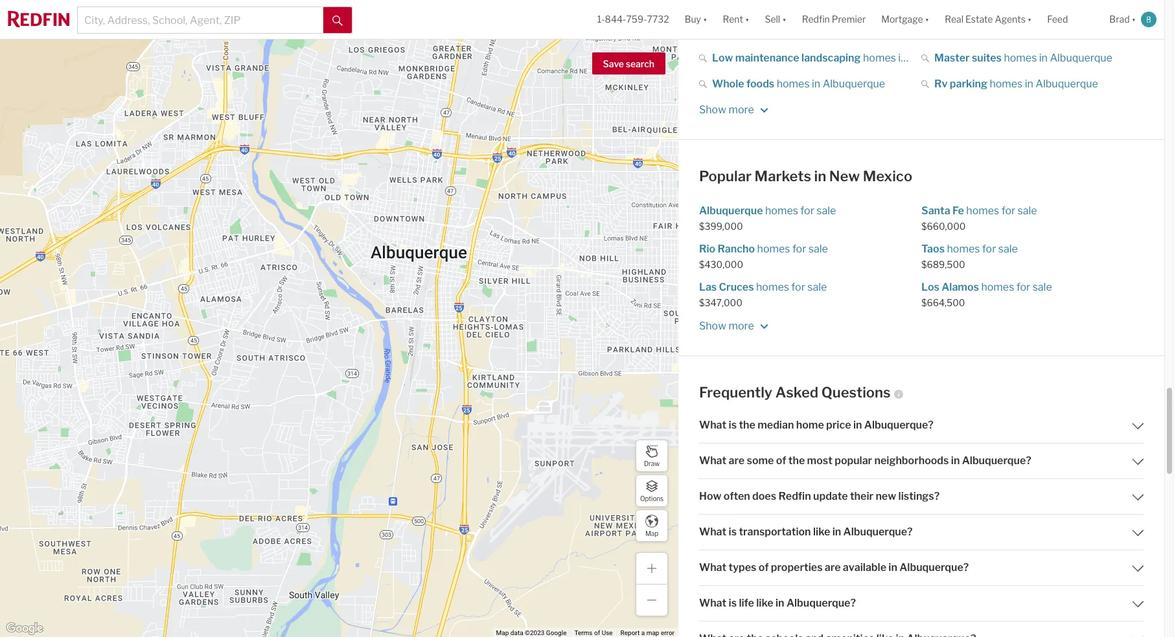 Task type: locate. For each thing, give the bounding box(es) containing it.
0 vertical spatial of
[[776, 455, 786, 467]]

in left 'new'
[[814, 168, 826, 185]]

0 horizontal spatial the
[[739, 419, 756, 431]]

of right "some"
[[776, 455, 786, 467]]

1 horizontal spatial of
[[759, 562, 769, 574]]

save
[[603, 58, 624, 69]]

homes for whole foods homes in albuquerque
[[777, 78, 810, 90]]

often
[[724, 490, 750, 503]]

1 vertical spatial show m ore
[[699, 320, 756, 332]]

like
[[813, 526, 830, 538], [756, 597, 774, 610]]

mortgage ▾ button
[[882, 0, 929, 39]]

albuquerque, for apartments for rent in albuquerque, nm
[[824, 26, 889, 38]]

properties
[[771, 562, 823, 574]]

1 rent from the left
[[791, 26, 811, 38]]

what down how
[[699, 526, 727, 538]]

1 horizontal spatial albuquerque,
[[1024, 26, 1089, 38]]

albuquerque, down feed
[[1024, 26, 1089, 38]]

what left life
[[699, 597, 727, 610]]

rv
[[935, 78, 948, 90]]

albuquerque,
[[824, 26, 889, 38], [1024, 26, 1089, 38]]

1 vertical spatial like
[[756, 597, 774, 610]]

▾ right brad
[[1132, 14, 1136, 25]]

nm down mortgage
[[891, 26, 909, 38]]

for down taos homes for sale $689,500
[[1017, 281, 1031, 294]]

2 horizontal spatial of
[[776, 455, 786, 467]]

median
[[758, 419, 794, 431]]

parking
[[950, 78, 988, 90]]

homes for master suites homes in albuquerque
[[1004, 52, 1037, 64]]

1 horizontal spatial map
[[645, 530, 659, 538]]

rent
[[791, 26, 811, 38], [990, 26, 1011, 38]]

report
[[621, 630, 640, 637]]

data
[[511, 630, 523, 637]]

are left available
[[825, 562, 841, 574]]

terms of use
[[574, 630, 613, 637]]

nm for houses for rent in albuquerque, nm
[[1091, 26, 1108, 38]]

0 horizontal spatial albuquerque,
[[824, 26, 889, 38]]

homes down markets
[[765, 205, 798, 217]]

rent for apartments
[[791, 26, 811, 38]]

1 vertical spatial map
[[496, 630, 509, 637]]

0 vertical spatial redfin
[[802, 14, 830, 25]]

redfin premier button
[[794, 0, 874, 39]]

albuquerque for master suites homes in albuquerque
[[1050, 52, 1113, 64]]

2 nm from the left
[[1091, 26, 1108, 38]]

sell
[[765, 14, 780, 25]]

3 what from the top
[[699, 526, 727, 538]]

albuquerque inside the albuquerque homes for sale $399,000
[[699, 205, 763, 217]]

sell ▾
[[765, 14, 787, 25]]

like right life
[[756, 597, 774, 610]]

life
[[739, 597, 754, 610]]

real estate agents ▾ button
[[937, 0, 1040, 39]]

search
[[626, 58, 655, 69]]

homes right alamos
[[981, 281, 1014, 294]]

sale inside taos homes for sale $689,500
[[998, 243, 1018, 255]]

sale for las cruces
[[808, 281, 827, 294]]

homes right "fe"
[[966, 205, 999, 217]]

2 vertical spatial of
[[594, 630, 600, 637]]

of left use
[[594, 630, 600, 637]]

homes for los alamos homes for sale $664,500
[[981, 281, 1014, 294]]

homes right foods
[[777, 78, 810, 90]]

homes for rv parking homes in albuquerque
[[990, 78, 1023, 90]]

1 vertical spatial is
[[729, 526, 737, 538]]

$399,000
[[699, 221, 743, 232]]

what left types
[[699, 562, 727, 574]]

1 m from the top
[[729, 104, 738, 116]]

for down estate
[[974, 26, 988, 38]]

sale inside santa fe homes for sale $660,000
[[1018, 205, 1037, 217]]

sell ▾ button
[[757, 0, 794, 39]]

the left most
[[789, 455, 805, 467]]

ore down foods
[[738, 104, 754, 116]]

of right types
[[759, 562, 769, 574]]

0 horizontal spatial are
[[729, 455, 745, 467]]

taos
[[922, 243, 945, 255]]

what for what are some of the most popular neighborhoods in albuquerque?
[[699, 455, 727, 467]]

what is life like in albuquerque?
[[699, 597, 856, 610]]

0 vertical spatial is
[[729, 419, 737, 431]]

0 horizontal spatial like
[[756, 597, 774, 610]]

1 horizontal spatial are
[[825, 562, 841, 574]]

what down frequently
[[699, 419, 727, 431]]

homes down the albuquerque homes for sale $399,000 at top
[[757, 243, 790, 255]]

albuquerque?
[[864, 419, 934, 431], [962, 455, 1032, 467], [843, 526, 913, 538], [900, 562, 969, 574], [787, 597, 856, 610]]

redfin premier
[[802, 14, 866, 25]]

show down whole
[[699, 104, 726, 116]]

nm
[[891, 26, 909, 38], [1091, 26, 1108, 38]]

4 what from the top
[[699, 562, 727, 574]]

0 vertical spatial show
[[699, 104, 726, 116]]

2 albuquerque, from the left
[[1024, 26, 1089, 38]]

2 rent from the left
[[990, 26, 1011, 38]]

the
[[739, 419, 756, 431], [789, 455, 805, 467]]

homes inside santa fe homes for sale $660,000
[[966, 205, 999, 217]]

the left 'median'
[[739, 419, 756, 431]]

▾ for buy ▾
[[703, 14, 707, 25]]

1 horizontal spatial nm
[[1091, 26, 1108, 38]]

albuquerque down "master suites homes in albuquerque" at right top
[[1036, 78, 1098, 90]]

▾ for brad ▾
[[1132, 14, 1136, 25]]

whole
[[712, 78, 744, 90]]

sale inside las cruces homes for sale $347,000
[[808, 281, 827, 294]]

albuquerque down the low maintenance landscaping homes in albuquerque
[[823, 78, 885, 90]]

▾ for rent ▾
[[745, 14, 749, 25]]

report a map error
[[621, 630, 675, 637]]

1 vertical spatial ore
[[738, 320, 754, 332]]

santa
[[922, 205, 950, 217]]

premier
[[832, 14, 866, 25]]

homes inside rio rancho homes for sale $430,000
[[757, 243, 790, 255]]

report a map error link
[[621, 630, 675, 637]]

1 is from the top
[[729, 419, 737, 431]]

1 horizontal spatial like
[[813, 526, 830, 538]]

las
[[699, 281, 717, 294]]

new
[[829, 168, 860, 185]]

1 vertical spatial show
[[699, 320, 726, 332]]

1 vertical spatial of
[[759, 562, 769, 574]]

redfin up the apartments for rent in albuquerque, nm on the top right of the page
[[802, 14, 830, 25]]

homes for santa fe homes for sale $660,000
[[966, 205, 999, 217]]

mortgage ▾
[[882, 14, 929, 25]]

▾ inside mortgage ▾ dropdown button
[[925, 14, 929, 25]]

sale for rio rancho
[[809, 243, 828, 255]]

2 is from the top
[[729, 526, 737, 538]]

1 vertical spatial m
[[729, 320, 738, 332]]

what for what is life like in albuquerque?
[[699, 597, 727, 610]]

types
[[729, 562, 757, 574]]

show m ore down whole
[[699, 104, 756, 116]]

0 vertical spatial m
[[729, 104, 738, 116]]

buy ▾ button
[[677, 0, 715, 39]]

homes down "master suites homes in albuquerque" at right top
[[990, 78, 1023, 90]]

homes inside las cruces homes for sale $347,000
[[756, 281, 789, 294]]

in right life
[[776, 597, 785, 610]]

0 vertical spatial map
[[645, 530, 659, 538]]

nm left 'user photo'
[[1091, 26, 1108, 38]]

show m ore down $347,000
[[699, 320, 756, 332]]

m down whole
[[729, 104, 738, 116]]

7732
[[647, 14, 669, 25]]

0 vertical spatial like
[[813, 526, 830, 538]]

for down the albuquerque homes for sale $399,000 at top
[[792, 243, 806, 255]]

albuquerque, down premier
[[824, 26, 889, 38]]

is for the
[[729, 419, 737, 431]]

redfin right does
[[779, 490, 811, 503]]

0 horizontal spatial rent
[[791, 26, 811, 38]]

in right neighborhoods on the right
[[951, 455, 960, 467]]

homes inside taos homes for sale $689,500
[[947, 243, 980, 255]]

for inside las cruces homes for sale $347,000
[[792, 281, 805, 294]]

is left life
[[729, 597, 737, 610]]

questions
[[822, 384, 891, 401]]

2 what from the top
[[699, 455, 727, 467]]

map left data
[[496, 630, 509, 637]]

feed button
[[1040, 0, 1102, 39]]

rio rancho homes for sale $430,000
[[699, 243, 828, 270]]

rio
[[699, 243, 716, 255]]

homes down houses for rent in albuquerque, nm
[[1004, 52, 1037, 64]]

options button
[[636, 475, 668, 507]]

for
[[774, 26, 789, 38], [974, 26, 988, 38], [801, 205, 814, 217], [1002, 205, 1016, 217], [792, 243, 806, 255], [982, 243, 996, 255], [792, 281, 805, 294], [1017, 281, 1031, 294]]

5 what from the top
[[699, 597, 727, 610]]

show down $347,000
[[699, 320, 726, 332]]

available
[[843, 562, 887, 574]]

rancho
[[718, 243, 755, 255]]

City, Address, School, Agent, ZIP search field
[[78, 7, 323, 33]]

homes for rio rancho homes for sale $430,000
[[757, 243, 790, 255]]

for inside rio rancho homes for sale $430,000
[[792, 243, 806, 255]]

▾ right mortgage
[[925, 14, 929, 25]]

6 ▾ from the left
[[1132, 14, 1136, 25]]

alamos
[[942, 281, 979, 294]]

what up how
[[699, 455, 727, 467]]

0 vertical spatial ore
[[738, 104, 754, 116]]

▾ inside real estate agents ▾ link
[[1028, 14, 1032, 25]]

m
[[729, 104, 738, 116], [729, 320, 738, 332]]

map data ©2023 google
[[496, 630, 567, 637]]

1 what from the top
[[699, 419, 727, 431]]

map down options
[[645, 530, 659, 538]]

▾ inside rent ▾ dropdown button
[[745, 14, 749, 25]]

1 horizontal spatial rent
[[990, 26, 1011, 38]]

▾ inside sell ▾ dropdown button
[[782, 14, 787, 25]]

what
[[699, 419, 727, 431], [699, 455, 727, 467], [699, 526, 727, 538], [699, 562, 727, 574], [699, 597, 727, 610]]

0 horizontal spatial map
[[496, 630, 509, 637]]

rent right sell ▾ dropdown button
[[791, 26, 811, 38]]

houses for rent in albuquerque, nm
[[935, 26, 1108, 38]]

m down $347,000
[[729, 320, 738, 332]]

1 show m ore from the top
[[699, 104, 756, 116]]

is
[[729, 419, 737, 431], [729, 526, 737, 538], [729, 597, 737, 610]]

5 ▾ from the left
[[1028, 14, 1032, 25]]

▾ right "buy"
[[703, 14, 707, 25]]

1 vertical spatial are
[[825, 562, 841, 574]]

of
[[776, 455, 786, 467], [759, 562, 769, 574], [594, 630, 600, 637]]

4 ▾ from the left
[[925, 14, 929, 25]]

homes
[[863, 52, 896, 64], [1004, 52, 1037, 64], [777, 78, 810, 90], [990, 78, 1023, 90], [765, 205, 798, 217], [966, 205, 999, 217], [757, 243, 790, 255], [947, 243, 980, 255], [756, 281, 789, 294], [981, 281, 1014, 294]]

mexico
[[863, 168, 913, 185]]

is down frequently
[[729, 419, 737, 431]]

2 ▾ from the left
[[745, 14, 749, 25]]

google image
[[3, 621, 46, 638]]

1 show from the top
[[699, 104, 726, 116]]

1 vertical spatial the
[[789, 455, 805, 467]]

2 vertical spatial is
[[729, 597, 737, 610]]

0 horizontal spatial nm
[[891, 26, 909, 38]]

how often does redfin update their new listings?
[[699, 490, 940, 503]]

▾ right sell
[[782, 14, 787, 25]]

1 albuquerque, from the left
[[824, 26, 889, 38]]

844-
[[605, 14, 626, 25]]

for down popular markets in new mexico
[[801, 205, 814, 217]]

foods
[[747, 78, 775, 90]]

ore down $347,000
[[738, 320, 754, 332]]

albuquerque, for houses for rent in albuquerque, nm
[[1024, 26, 1089, 38]]

sale inside rio rancho homes for sale $430,000
[[809, 243, 828, 255]]

0 horizontal spatial of
[[594, 630, 600, 637]]

1 ▾ from the left
[[703, 14, 707, 25]]

for inside santa fe homes for sale $660,000
[[1002, 205, 1016, 217]]

popular markets in new mexico
[[699, 168, 913, 185]]

is down the often
[[729, 526, 737, 538]]

map inside "map" button
[[645, 530, 659, 538]]

show
[[699, 104, 726, 116], [699, 320, 726, 332]]

for right "fe"
[[1002, 205, 1016, 217]]

0 vertical spatial the
[[739, 419, 756, 431]]

albuquerque down feed button
[[1050, 52, 1113, 64]]

▾ inside buy ▾ dropdown button
[[703, 14, 707, 25]]

2 show from the top
[[699, 320, 726, 332]]

1 ore from the top
[[738, 104, 754, 116]]

does
[[752, 490, 776, 503]]

maintenance
[[735, 52, 800, 64]]

for down rio rancho homes for sale $430,000
[[792, 281, 805, 294]]

map for map
[[645, 530, 659, 538]]

map button
[[636, 510, 668, 542]]

whole foods homes in albuquerque
[[712, 78, 885, 90]]

in down "master suites homes in albuquerque" at right top
[[1025, 78, 1034, 90]]

terms
[[574, 630, 593, 637]]

1 nm from the left
[[891, 26, 909, 38]]

like down how often does redfin update their new listings?
[[813, 526, 830, 538]]

in down houses for rent in albuquerque, nm
[[1039, 52, 1048, 64]]

homes inside los alamos homes for sale $664,500
[[981, 281, 1014, 294]]

3 is from the top
[[729, 597, 737, 610]]

$347,000
[[699, 298, 743, 309]]

sale inside los alamos homes for sale $664,500
[[1033, 281, 1052, 294]]

albuquerque up $399,000
[[699, 205, 763, 217]]

homes up $689,500
[[947, 243, 980, 255]]

homes down rio rancho homes for sale $430,000
[[756, 281, 789, 294]]

▾ up apartments
[[745, 14, 749, 25]]

3 ▾ from the left
[[782, 14, 787, 25]]

are left "some"
[[729, 455, 745, 467]]

▾ up houses for rent in albuquerque, nm
[[1028, 14, 1032, 25]]

sale
[[817, 205, 836, 217], [1018, 205, 1037, 217], [809, 243, 828, 255], [998, 243, 1018, 255], [808, 281, 827, 294], [1033, 281, 1052, 294]]

0 vertical spatial show m ore
[[699, 104, 756, 116]]

rent down agents
[[990, 26, 1011, 38]]

for down santa fe homes for sale $660,000
[[982, 243, 996, 255]]

▾
[[703, 14, 707, 25], [745, 14, 749, 25], [782, 14, 787, 25], [925, 14, 929, 25], [1028, 14, 1032, 25], [1132, 14, 1136, 25]]



Task type: vqa. For each thing, say whether or not it's contained in the screenshot.
second History from right
no



Task type: describe. For each thing, give the bounding box(es) containing it.
buy ▾ button
[[685, 0, 707, 39]]

error
[[661, 630, 675, 637]]

sale for santa fe
[[1018, 205, 1037, 217]]

save search button
[[592, 52, 666, 75]]

rent ▾
[[723, 14, 749, 25]]

©2023
[[525, 630, 545, 637]]

in down mortgage
[[898, 52, 907, 64]]

▾ for sell ▾
[[782, 14, 787, 25]]

master
[[935, 52, 970, 64]]

frequently asked questions
[[699, 384, 891, 401]]

what are some of the most popular neighborhoods in albuquerque?
[[699, 455, 1032, 467]]

update
[[813, 490, 848, 503]]

$430,000
[[699, 259, 743, 270]]

terms of use link
[[574, 630, 613, 637]]

santa fe homes for sale $660,000
[[922, 205, 1037, 232]]

most
[[807, 455, 833, 467]]

2 m from the top
[[729, 320, 738, 332]]

cruces
[[719, 281, 754, 294]]

is for life
[[729, 597, 737, 610]]

apartments
[[712, 26, 772, 38]]

map region
[[0, 6, 732, 638]]

what is the median home price in albuquerque?
[[699, 419, 934, 431]]

popular
[[835, 455, 872, 467]]

homes inside the albuquerque homes for sale $399,000
[[765, 205, 798, 217]]

albuquerque up rv
[[909, 52, 972, 64]]

low maintenance landscaping homes in albuquerque
[[712, 52, 972, 64]]

options
[[640, 495, 664, 503]]

how
[[699, 490, 722, 503]]

user photo image
[[1141, 12, 1157, 27]]

rent ▾ button
[[723, 0, 749, 39]]

for inside los alamos homes for sale $664,500
[[1017, 281, 1031, 294]]

759-
[[626, 14, 647, 25]]

what for what is the median home price in albuquerque?
[[699, 419, 727, 431]]

nm for apartments for rent in albuquerque, nm
[[891, 26, 909, 38]]

albuquerque homes for sale $399,000
[[699, 205, 836, 232]]

sale for los alamos
[[1033, 281, 1052, 294]]

their
[[850, 490, 874, 503]]

like for life
[[756, 597, 774, 610]]

home
[[796, 419, 824, 431]]

mortgage ▾ button
[[874, 0, 937, 39]]

in right price
[[853, 419, 862, 431]]

draw
[[644, 460, 660, 468]]

low
[[712, 52, 733, 64]]

0 vertical spatial are
[[729, 455, 745, 467]]

brad ▾
[[1110, 14, 1136, 25]]

what for what is transportation like in albuquerque?
[[699, 526, 727, 538]]

master suites homes in albuquerque
[[935, 52, 1113, 64]]

los alamos homes for sale $664,500
[[922, 281, 1052, 309]]

1 vertical spatial redfin
[[779, 490, 811, 503]]

1-844-759-7732
[[597, 14, 669, 25]]

albuquerque for rv parking homes in albuquerque
[[1036, 78, 1098, 90]]

redfin inside button
[[802, 14, 830, 25]]

estate
[[966, 14, 993, 25]]

frequently
[[699, 384, 773, 401]]

homes down mortgage
[[863, 52, 896, 64]]

▾ for mortgage ▾
[[925, 14, 929, 25]]

agents
[[995, 14, 1026, 25]]

map
[[647, 630, 659, 637]]

rent for houses
[[990, 26, 1011, 38]]

in down redfin premier
[[814, 26, 822, 38]]

$689,500
[[922, 259, 965, 270]]

real estate agents ▾ link
[[945, 0, 1032, 39]]

houses
[[935, 26, 971, 38]]

feed
[[1047, 14, 1068, 25]]

price
[[826, 419, 851, 431]]

for down the sell ▾
[[774, 26, 789, 38]]

mortgage
[[882, 14, 923, 25]]

1 horizontal spatial the
[[789, 455, 805, 467]]

new
[[876, 490, 896, 503]]

suites
[[972, 52, 1002, 64]]

markets
[[755, 168, 811, 185]]

map for map data ©2023 google
[[496, 630, 509, 637]]

what is transportation like in albuquerque?
[[699, 526, 913, 538]]

rent ▾ button
[[715, 0, 757, 39]]

submit search image
[[332, 15, 343, 26]]

in up what types of properties are available in albuquerque?
[[833, 526, 841, 538]]

2 ore from the top
[[738, 320, 754, 332]]

in down agents
[[1013, 26, 1022, 38]]

transportation
[[739, 526, 811, 538]]

is for transportation
[[729, 526, 737, 538]]

in right available
[[889, 562, 898, 574]]

listings?
[[899, 490, 940, 503]]

2 show m ore from the top
[[699, 320, 756, 332]]

real estate agents ▾
[[945, 14, 1032, 25]]

apartments for rent in albuquerque, nm
[[712, 26, 909, 38]]

for inside taos homes for sale $689,500
[[982, 243, 996, 255]]

buy ▾
[[685, 14, 707, 25]]

real
[[945, 14, 964, 25]]

rv parking homes in albuquerque
[[935, 78, 1098, 90]]

what for what types of properties are available in albuquerque?
[[699, 562, 727, 574]]

landscaping
[[802, 52, 861, 64]]

use
[[602, 630, 613, 637]]

some
[[747, 455, 774, 467]]

a
[[641, 630, 645, 637]]

in down landscaping
[[812, 78, 821, 90]]

rent
[[723, 14, 743, 25]]

homes for las cruces homes for sale $347,000
[[756, 281, 789, 294]]

albuquerque for whole foods homes in albuquerque
[[823, 78, 885, 90]]

like for transportation
[[813, 526, 830, 538]]

1-844-759-7732 link
[[597, 14, 669, 25]]

$660,000
[[922, 221, 966, 232]]

sale inside the albuquerque homes for sale $399,000
[[817, 205, 836, 217]]

brad
[[1110, 14, 1130, 25]]

google
[[546, 630, 567, 637]]

for inside the albuquerque homes for sale $399,000
[[801, 205, 814, 217]]



